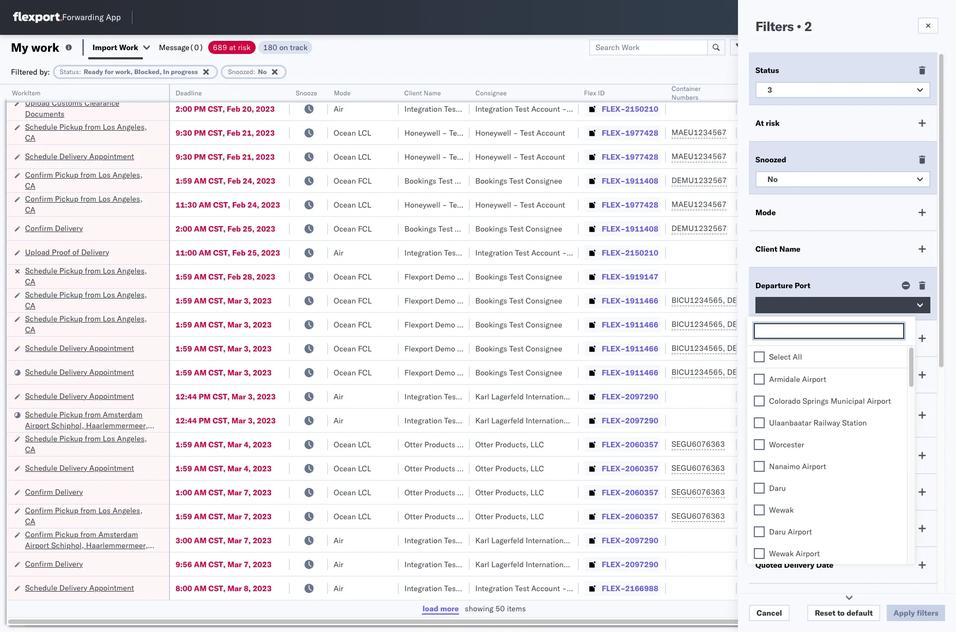 Task type: vqa. For each thing, say whether or not it's contained in the screenshot.


Task type: locate. For each thing, give the bounding box(es) containing it.
forwarding
[[62, 12, 104, 23]]

schedule delivery appointment link for 3rd schedule delivery appointment button
[[25, 343, 134, 354]]

1 horizontal spatial snoozed
[[756, 155, 787, 165]]

2097290 for schedule pickup from amsterdam airport schiphol, haarlemmermeer, netherlands
[[626, 416, 659, 426]]

3 bicu1234565, demu1232567 from the top
[[672, 344, 783, 353]]

batch action
[[895, 42, 943, 52]]

1 maeu1234567 from the top
[[672, 128, 727, 137]]

schedule delivery appointment for 5th schedule delivery appointment button
[[25, 391, 134, 401]]

1 vertical spatial maeu1234567
[[672, 152, 727, 161]]

cancel
[[757, 609, 783, 619]]

1 resize handle column header from the left
[[156, 85, 169, 633]]

mabltest12345
[[743, 440, 805, 450], [743, 464, 805, 474], [743, 488, 805, 498], [743, 512, 805, 522]]

upload left proof at the top of page
[[25, 247, 50, 257]]

wewak down "consignee name"
[[770, 506, 794, 515]]

status
[[756, 65, 780, 75], [60, 67, 79, 76]]

assign
[[935, 344, 957, 354]]

flexport. image
[[13, 12, 62, 23]]

7 ca from the top
[[25, 445, 35, 455]]

1 vertical spatial confirm delivery
[[25, 487, 83, 497]]

:
[[79, 67, 81, 76], [253, 67, 255, 76]]

1 ocean lcl from the top
[[334, 128, 372, 138]]

0 vertical spatial 2:00
[[176, 104, 192, 114]]

0 vertical spatial amsterdam
[[103, 410, 143, 420]]

resize handle column header
[[156, 85, 169, 633], [277, 85, 290, 633], [315, 85, 328, 633], [386, 85, 399, 633], [457, 85, 470, 633], [566, 85, 579, 633], [653, 85, 667, 633], [724, 85, 737, 633], [861, 85, 874, 633], [929, 85, 942, 633], [932, 85, 945, 633]]

1 vertical spatial flex-2150210
[[602, 248, 659, 258]]

confirm inside confirm pickup from amsterdam airport schiphol, haarlemmermeer, netherlands
[[25, 530, 53, 540]]

15 flex- from the top
[[602, 416, 626, 426]]

1 vertical spatial confirm delivery button
[[25, 487, 83, 499]]

0 vertical spatial confirm pickup from los angeles, ca link
[[25, 169, 155, 191]]

flex id button
[[579, 87, 656, 98]]

1 vertical spatial 25,
[[248, 248, 259, 258]]

2:00 down 2:30 at left top
[[176, 104, 192, 114]]

1 vertical spatial 4,
[[244, 464, 251, 474]]

1 vertical spatial haarlemmermeer,
[[86, 541, 148, 551]]

feb left 17,
[[227, 80, 240, 90]]

karl for confirm pickup from amsterdam airport schiphol, haarlemmermeer, netherlands
[[476, 536, 490, 546]]

6 schedule delivery appointment button from the top
[[25, 463, 134, 475]]

flex-1911408 button
[[585, 173, 661, 188], [585, 173, 661, 188], [585, 221, 661, 236], [585, 221, 661, 236]]

2 vertical spatial port
[[776, 370, 792, 380]]

8,
[[244, 584, 251, 594]]

bicu1234565, demu1232567 down departure
[[672, 296, 783, 305]]

1 daru from the top
[[770, 484, 786, 494]]

integration for 8:00 am cst, mar 8, 2023
[[476, 584, 513, 594]]

track
[[290, 42, 308, 52]]

10 ocean from the top
[[334, 368, 356, 378]]

0 vertical spatial confirm delivery
[[25, 223, 83, 233]]

honeywell - test account
[[405, 128, 495, 138], [476, 128, 566, 138], [405, 152, 495, 162], [476, 152, 566, 162], [405, 200, 495, 210], [476, 200, 566, 210]]

2 schedule delivery appointment link from the top
[[25, 151, 134, 162]]

ocean fcl
[[334, 176, 372, 186], [334, 224, 372, 234], [334, 272, 372, 282], [334, 296, 372, 306], [334, 320, 372, 330], [334, 344, 372, 354], [334, 368, 372, 378]]

0 horizontal spatial mode
[[334, 89, 351, 97]]

2:00
[[176, 104, 192, 114], [176, 224, 192, 234]]

2 confirm delivery from the top
[[25, 487, 83, 497]]

0 vertical spatial flex-1911408
[[602, 176, 659, 186]]

0 vertical spatial 21,
[[242, 128, 254, 138]]

7, up 9:56 am cst, mar 7, 2023
[[244, 536, 251, 546]]

1 07492792403 from the top
[[743, 392, 795, 402]]

lagerfeld for schedule delivery appointment
[[492, 392, 524, 402]]

workitem
[[12, 89, 41, 97]]

lcl for confirm pickup from los angeles, ca button corresponding to 11:30 am cst, feb 24, 2023
[[358, 200, 372, 210]]

0 vertical spatial wewak
[[770, 506, 794, 515]]

1 vertical spatial flxt00001977428a
[[743, 152, 818, 162]]

deadline inside button
[[176, 89, 202, 97]]

1 9:30 pm cst, feb 21, 2023 from the top
[[176, 128, 275, 138]]

2 1:59 am cst, mar 3, 2023 from the top
[[176, 320, 272, 330]]

0 vertical spatial flxt00001977428a
[[743, 128, 818, 138]]

mode inside button
[[334, 89, 351, 97]]

2:00 pm cst, feb 20, 2023
[[176, 104, 275, 114]]

1 vertical spatial 1977428
[[626, 152, 659, 162]]

feb
[[227, 80, 240, 90], [227, 104, 240, 114], [227, 128, 240, 138], [227, 152, 240, 162], [228, 176, 241, 186], [232, 200, 246, 210], [228, 224, 241, 234], [232, 248, 246, 258], [228, 272, 241, 282]]

9:30 pm cst, feb 21, 2023 down 2:00 pm cst, feb 20, 2023
[[176, 128, 275, 138]]

mabltest12345 down the carrier
[[743, 464, 805, 474]]

1 1:59 from the top
[[176, 176, 192, 186]]

11:00
[[176, 248, 197, 258]]

1 vertical spatial flex-1977428
[[602, 152, 659, 162]]

from for confirm pickup from los angeles, ca button corresponding to 11:30 am cst, feb 24, 2023
[[80, 194, 96, 204]]

2 wewak from the top
[[770, 549, 794, 559]]

4 otter products, llc from the top
[[476, 512, 544, 522]]

2 ocean lcl from the top
[[334, 152, 372, 162]]

0 vertical spatial schiphol,
[[51, 421, 84, 431]]

1 vertical spatial upload
[[25, 247, 50, 257]]

2 daru from the top
[[770, 527, 786, 537]]

operator
[[879, 89, 906, 97]]

2 schiphol, from the top
[[51, 541, 84, 551]]

flex-
[[602, 80, 626, 90], [602, 104, 626, 114], [602, 128, 626, 138], [602, 152, 626, 162], [602, 176, 626, 186], [602, 200, 626, 210], [602, 224, 626, 234], [602, 248, 626, 258], [602, 272, 626, 282], [602, 296, 626, 306], [602, 320, 626, 330], [602, 344, 626, 354], [602, 368, 626, 378], [602, 392, 626, 402], [602, 416, 626, 426], [602, 440, 626, 450], [602, 464, 626, 474], [602, 488, 626, 498], [602, 512, 626, 522], [602, 536, 626, 546], [602, 560, 626, 570], [602, 584, 626, 594]]

numbers for mbl/mawb numbers
[[783, 89, 810, 97]]

schiphol, inside schedule pickup from amsterdam airport schiphol, haarlemmermeer, netherlands
[[51, 421, 84, 431]]

daru up wewak airport
[[770, 527, 786, 537]]

colorado
[[770, 397, 801, 406]]

ag
[[512, 104, 522, 114], [582, 104, 593, 114], [512, 248, 522, 258], [582, 248, 593, 258]]

1 vertical spatial client
[[756, 244, 778, 254]]

port right departure
[[795, 281, 811, 291]]

1 schedule pickup from los angeles, ca from the top
[[25, 122, 147, 143]]

3 confirm pickup from los angeles, ca link from the top
[[25, 505, 155, 527]]

snooze
[[296, 89, 317, 97]]

9:30
[[176, 128, 192, 138], [176, 152, 192, 162]]

1 vertical spatial deadline
[[756, 597, 789, 607]]

2 confirm pickup from los angeles, ca button from the top
[[25, 193, 155, 216]]

integration for 2:30 pm cst, feb 17, 2023
[[476, 80, 513, 90]]

24, for 11:30 am cst, feb 24, 2023
[[248, 200, 259, 210]]

1 flex-1977428 from the top
[[602, 128, 659, 138]]

0 vertical spatial confirm pickup from los angeles, ca
[[25, 170, 143, 191]]

5 ocean from the top
[[334, 224, 356, 234]]

0 vertical spatial flex-1977428
[[602, 128, 659, 138]]

from for 4th schedule pickup from los angeles, ca button from the top
[[85, 434, 101, 444]]

4 ocean lcl from the top
[[334, 440, 372, 450]]

0 vertical spatial daru
[[770, 484, 786, 494]]

wewak
[[770, 506, 794, 515], [770, 549, 794, 559]]

2 07492792403 from the top
[[743, 416, 795, 426]]

21,
[[242, 128, 254, 138], [242, 152, 254, 162]]

2 1977428 from the top
[[626, 152, 659, 162]]

amsterdam
[[103, 410, 143, 420], [98, 530, 138, 540]]

017482927423 for 11:00 am cst, feb 25, 2023
[[743, 248, 800, 258]]

9:30 up 11:30
[[176, 152, 192, 162]]

status for status
[[756, 65, 780, 75]]

haarlemmermeer, for confirm pickup from amsterdam airport schiphol, haarlemmermeer, netherlands
[[86, 541, 148, 551]]

3 1977428 from the top
[[626, 200, 659, 210]]

3 schedule delivery appointment button from the top
[[25, 343, 134, 355]]

maeu1234567 for schedule pickup from los angeles, ca
[[672, 128, 727, 137]]

25,
[[243, 224, 255, 234], [248, 248, 259, 258]]

0 vertical spatial 12:44
[[176, 392, 197, 402]]

1 vertical spatial confirm delivery link
[[25, 487, 83, 498]]

by:
[[39, 67, 50, 77]]

0 vertical spatial port
[[795, 281, 811, 291]]

0 horizontal spatial :
[[79, 67, 81, 76]]

from for 'confirm pickup from amsterdam airport schiphol, haarlemmermeer, netherlands' 'button'
[[80, 530, 96, 540]]

5 lcl from the top
[[358, 464, 372, 474]]

0 vertical spatial confirm delivery link
[[25, 223, 83, 234]]

1 vertical spatial daru
[[770, 527, 786, 537]]

flex-2060357
[[602, 440, 659, 450], [602, 464, 659, 474], [602, 488, 659, 498], [602, 512, 659, 522]]

flex
[[585, 89, 597, 97]]

2 vertical spatial confirm pickup from los angeles, ca
[[25, 506, 143, 527]]

netherlands inside confirm pickup from amsterdam airport schiphol, haarlemmermeer, netherlands
[[25, 552, 68, 562]]

21, down '20,'
[[242, 128, 254, 138]]

container numbers
[[672, 85, 701, 101]]

snoozed up 17,
[[228, 67, 253, 76]]

0 vertical spatial 12:44 pm cst, mar 3, 2023
[[176, 392, 276, 402]]

7, down 1:00 am cst, mar 7, 2023
[[244, 512, 251, 522]]

feb left '20,'
[[227, 104, 240, 114]]

2 vertical spatial maeu1234567
[[672, 200, 727, 209]]

0 vertical spatial maeu1234567
[[672, 128, 727, 137]]

haarlemmermeer, inside confirm pickup from amsterdam airport schiphol, haarlemmermeer, netherlands
[[86, 541, 148, 551]]

numbers down container
[[672, 93, 699, 101]]

port down select all
[[776, 370, 792, 380]]

2150210 down 2001714
[[626, 104, 659, 114]]

schiphol,
[[51, 421, 84, 431], [51, 541, 84, 551]]

numbers inside container numbers
[[672, 93, 699, 101]]

1 vertical spatial 9:30 pm cst, feb 21, 2023
[[176, 152, 275, 162]]

1 vertical spatial 017482927423
[[743, 248, 800, 258]]

6 ocean lcl from the top
[[334, 488, 372, 498]]

flex-2097290 button
[[585, 389, 661, 404], [585, 389, 661, 404], [585, 413, 661, 428], [585, 413, 661, 428], [585, 533, 661, 548], [585, 533, 661, 548], [585, 557, 661, 572], [585, 557, 661, 572]]

4 ca from the top
[[25, 277, 35, 287]]

schedule pickup from amsterdam airport schiphol, haarlemmermeer, netherlands button
[[25, 409, 155, 442]]

: left ready
[[79, 67, 81, 76]]

daru for daru
[[770, 484, 786, 494]]

2150210 for 11:00 am cst, feb 25, 2023
[[626, 248, 659, 258]]

1 vertical spatial 2150210
[[626, 248, 659, 258]]

0 horizontal spatial deadline
[[176, 89, 202, 97]]

3 -- from the top
[[743, 320, 752, 330]]

resize handle column header for deadline
[[277, 85, 290, 633]]

21, up 1:59 am cst, feb 24, 2023
[[242, 152, 254, 162]]

4 lcl from the top
[[358, 440, 372, 450]]

11 schedule from the top
[[25, 434, 57, 444]]

departure
[[756, 281, 793, 291]]

feb left 28,
[[228, 272, 241, 282]]

confirm pickup from amsterdam airport schiphol, haarlemmermeer, netherlands link
[[25, 529, 155, 562]]

wewak for wewak
[[770, 506, 794, 515]]

689 at risk
[[213, 42, 251, 52]]

flxt00001977428a for schedule delivery appointment
[[743, 152, 818, 162]]

4 ocean fcl from the top
[[334, 296, 372, 306]]

1 schedule delivery appointment link from the top
[[25, 79, 134, 90]]

017482927423
[[743, 104, 800, 114], [743, 248, 800, 258]]

7 fcl from the top
[[358, 368, 372, 378]]

2 ca from the top
[[25, 181, 35, 191]]

07492792403 up terminal
[[743, 392, 795, 402]]

flex-2150210 down flex id button
[[602, 104, 659, 114]]

feb up 1:59 am cst, feb 24, 2023
[[227, 152, 240, 162]]

1911466
[[626, 296, 659, 306], [626, 320, 659, 330], [626, 344, 659, 354], [626, 368, 659, 378]]

schedule pickup from los angeles, ca link for 4th schedule pickup from los angeles, ca button from the bottom
[[25, 121, 155, 143]]

0 vertical spatial client name
[[405, 89, 441, 97]]

2097290 for schedule delivery appointment
[[626, 392, 659, 402]]

angeles,
[[117, 122, 147, 132], [113, 170, 143, 180], [113, 194, 143, 204], [117, 266, 147, 276], [117, 290, 147, 300], [117, 314, 147, 324], [117, 434, 147, 444], [113, 506, 143, 516]]

3 bleckmann from the top
[[601, 536, 640, 546]]

numbers right 3
[[783, 89, 810, 97]]

confirm delivery link for 1:00 am cst, mar 7, 2023
[[25, 487, 83, 498]]

21, for schedule delivery appointment
[[242, 152, 254, 162]]

numbers inside button
[[783, 89, 810, 97]]

9:30 down 2:00 pm cst, feb 20, 2023
[[176, 128, 192, 138]]

0 horizontal spatial client
[[405, 89, 422, 97]]

2 ocean from the top
[[334, 152, 356, 162]]

: up 17,
[[253, 67, 255, 76]]

import work button
[[93, 42, 138, 52]]

9:30 pm cst, feb 21, 2023 up 1:59 am cst, feb 24, 2023
[[176, 152, 275, 162]]

upload up documents
[[25, 98, 50, 108]]

1 vertical spatial 9:30
[[176, 152, 192, 162]]

action
[[919, 42, 943, 52]]

1 vertical spatial port
[[783, 334, 798, 344]]

1 horizontal spatial mode
[[756, 208, 776, 218]]

bicu1234565, demu1232567 up arrival
[[672, 320, 783, 329]]

0 vertical spatial mode
[[334, 89, 351, 97]]

0 vertical spatial confirm delivery button
[[25, 223, 83, 235]]

los
[[103, 122, 115, 132], [98, 170, 111, 180], [98, 194, 111, 204], [103, 266, 115, 276], [103, 290, 115, 300], [103, 314, 115, 324], [103, 434, 115, 444], [98, 506, 111, 516]]

2 vertical spatial flex-1977428
[[602, 200, 659, 210]]

port up select all
[[783, 334, 798, 344]]

schiphol, inside confirm pickup from amsterdam airport schiphol, haarlemmermeer, netherlands
[[51, 541, 84, 551]]

colorado springs municipal airport
[[770, 397, 892, 406]]

1 vertical spatial amsterdam
[[98, 530, 138, 540]]

1 vertical spatial no
[[768, 175, 778, 184]]

1 vertical spatial confirm pickup from los angeles, ca button
[[25, 193, 155, 216]]

25, up 11:00 am cst, feb 25, 2023
[[243, 224, 255, 234]]

snoozed down at risk
[[756, 155, 787, 165]]

airport inside schedule pickup from amsterdam airport schiphol, haarlemmermeer, netherlands
[[25, 421, 49, 431]]

schedule delivery appointment link for seventh schedule delivery appointment button from the bottom of the page
[[25, 79, 134, 90]]

25, up 28,
[[248, 248, 259, 258]]

07492792403 down wewak airport
[[743, 560, 795, 570]]

from inside schedule pickup from amsterdam airport schiphol, haarlemmermeer, netherlands
[[85, 410, 101, 420]]

mabltest12345 up the carrier
[[743, 440, 805, 450]]

7, up 1:59 am cst, mar 7, 2023
[[244, 488, 251, 498]]

delivery
[[59, 79, 87, 89], [59, 151, 87, 161], [55, 223, 83, 233], [81, 247, 109, 257], [59, 343, 87, 353], [59, 367, 87, 377], [59, 391, 87, 401], [59, 463, 87, 473], [55, 487, 83, 497], [55, 559, 83, 569], [785, 561, 815, 571], [59, 583, 87, 593]]

3 confirm delivery from the top
[[25, 559, 83, 569]]

4 -- from the top
[[743, 344, 752, 354]]

status left ready
[[60, 67, 79, 76]]

1911408 for 2:00 am cst, feb 25, 2023
[[626, 224, 659, 234]]

24, down 1:59 am cst, feb 24, 2023
[[248, 200, 259, 210]]

3 flexport demo consignee from the top
[[405, 320, 494, 330]]

daru down nanaimo
[[770, 484, 786, 494]]

documents
[[25, 109, 65, 119]]

consignee name
[[756, 488, 818, 497]]

bleckmann
[[601, 392, 640, 402], [601, 416, 640, 426], [601, 536, 640, 546], [601, 560, 640, 570]]

workitem button
[[7, 87, 158, 98]]

haarlemmermeer, inside schedule pickup from amsterdam airport schiphol, haarlemmermeer, netherlands
[[86, 421, 148, 431]]

1 vertical spatial 1:59 am cst, mar 4, 2023
[[176, 464, 272, 474]]

07492792403 down 'colorado'
[[743, 416, 795, 426]]

karl for schedule delivery appointment
[[476, 392, 490, 402]]

1 vertical spatial 12:44 pm cst, mar 3, 2023
[[176, 416, 276, 426]]

feb up 28,
[[232, 248, 246, 258]]

from for third schedule pickup from los angeles, ca button
[[85, 314, 101, 324]]

4 mabltest12345 from the top
[[743, 512, 805, 522]]

confirm pickup from los angeles, ca button for 11:30 am cst, feb 24, 2023
[[25, 193, 155, 216]]

netherlands inside schedule pickup from amsterdam airport schiphol, haarlemmermeer, netherlands
[[25, 432, 68, 442]]

3 c/o from the top
[[586, 536, 599, 546]]

1 12:44 pm cst, mar 3, 2023 from the top
[[176, 392, 276, 402]]

amsterdam for schedule pickup from amsterdam airport schiphol, haarlemmermeer, netherlands
[[103, 410, 143, 420]]

feb for upload customs clearance documents button at the left top of page
[[227, 104, 240, 114]]

0 vertical spatial confirm pickup from los angeles, ca button
[[25, 169, 155, 192]]

3 international from the top
[[526, 536, 570, 546]]

client name
[[405, 89, 441, 97], [756, 244, 801, 254]]

None text field
[[758, 327, 904, 337]]

pm
[[194, 80, 206, 90], [194, 104, 206, 114], [194, 128, 206, 138], [194, 152, 206, 162], [199, 392, 211, 402], [199, 416, 211, 426]]

07492792403 down vessel
[[743, 536, 795, 546]]

4 c/o from the top
[[586, 560, 599, 570]]

0 vertical spatial client
[[405, 89, 422, 97]]

vessel name
[[756, 524, 803, 534]]

2 vertical spatial flxt00001977428a
[[743, 200, 818, 210]]

None checkbox
[[754, 396, 765, 407], [754, 440, 765, 451], [754, 461, 765, 472], [754, 505, 765, 516], [754, 396, 765, 407], [754, 440, 765, 451], [754, 461, 765, 472], [754, 505, 765, 516]]

6 schedule from the top
[[25, 314, 57, 324]]

2 c/o from the top
[[586, 416, 599, 426]]

7, for 9:56 am cst, mar 7, 2023
[[244, 560, 251, 570]]

1 1911466 from the top
[[626, 296, 659, 306]]

appointment
[[89, 79, 134, 89], [89, 151, 134, 161], [89, 343, 134, 353], [89, 367, 134, 377], [89, 391, 134, 401], [89, 463, 134, 473], [89, 583, 134, 593]]

from inside confirm pickup from amsterdam airport schiphol, haarlemmermeer, netherlands
[[80, 530, 96, 540]]

2:00 for 2:00 am cst, feb 25, 2023
[[176, 224, 192, 234]]

2 vertical spatial confirm delivery link
[[25, 559, 83, 570]]

4 7, from the top
[[244, 560, 251, 570]]

status up mawb1234
[[756, 65, 780, 75]]

0 vertical spatial risk
[[238, 42, 251, 52]]

2 flexport demo consignee from the top
[[405, 296, 494, 306]]

3 flxt00001977428a from the top
[[743, 200, 818, 210]]

0 vertical spatial haarlemmermeer,
[[86, 421, 148, 431]]

0 horizontal spatial numbers
[[672, 93, 699, 101]]

client name button
[[399, 87, 459, 98]]

honeywell
[[405, 128, 441, 138], [476, 128, 512, 138], [405, 152, 441, 162], [476, 152, 512, 162], [405, 200, 441, 210], [476, 200, 512, 210]]

am
[[194, 176, 207, 186], [199, 200, 211, 210], [194, 224, 207, 234], [199, 248, 211, 258], [194, 272, 207, 282], [194, 296, 207, 306], [194, 320, 207, 330], [194, 344, 207, 354], [194, 368, 207, 378], [194, 440, 207, 450], [194, 464, 207, 474], [194, 488, 207, 498], [194, 512, 207, 522], [194, 536, 207, 546], [194, 560, 207, 570], [194, 584, 207, 594]]

1:59 am cst, mar 4, 2023
[[176, 440, 272, 450], [176, 464, 272, 474]]

mbl/mawb
[[743, 89, 781, 97]]

2 vertical spatial 1977428
[[626, 200, 659, 210]]

schedule inside schedule pickup from amsterdam airport schiphol, haarlemmermeer, netherlands
[[25, 410, 57, 420]]

1 confirm pickup from los angeles, ca link from the top
[[25, 169, 155, 191]]

resize handle column header for mbl/mawb numbers
[[861, 85, 874, 633]]

6 appointment from the top
[[89, 463, 134, 473]]

b.v for confirm pickup from amsterdam airport schiphol, haarlemmermeer, netherlands
[[572, 536, 584, 546]]

confirm pickup from los angeles, ca link for 1:59 am cst, feb 24, 2023
[[25, 169, 155, 191]]

1 vertical spatial netherlands
[[25, 552, 68, 562]]

7 schedule delivery appointment from the top
[[25, 583, 134, 593]]

1 vertical spatial snoozed
[[756, 155, 787, 165]]

2 9:30 pm cst, feb 21, 2023 from the top
[[176, 152, 275, 162]]

amsterdam inside confirm pickup from amsterdam airport schiphol, haarlemmermeer, netherlands
[[98, 530, 138, 540]]

1 vertical spatial confirm pickup from los angeles, ca
[[25, 194, 143, 215]]

8 flex- from the top
[[602, 248, 626, 258]]

3 ocean lcl from the top
[[334, 200, 372, 210]]

3 flex-2060357 from the top
[[602, 488, 659, 498]]

1 vertical spatial risk
[[766, 118, 780, 128]]

12:44 for schedule pickup from amsterdam airport schiphol, haarlemmermeer, netherlands
[[176, 416, 197, 426]]

7, up 8,
[[244, 560, 251, 570]]

flex-2150210 button
[[585, 101, 661, 116], [585, 101, 661, 116], [585, 245, 661, 260], [585, 245, 661, 260]]

no inside button
[[768, 175, 778, 184]]

10 schedule from the top
[[25, 410, 57, 420]]

consignee inside button
[[476, 89, 507, 97]]

haarlemmermeer, for schedule pickup from amsterdam airport schiphol, haarlemmermeer, netherlands
[[86, 421, 148, 431]]

3 button
[[756, 82, 931, 98]]

4 schedule delivery appointment link from the top
[[25, 367, 134, 378]]

0 vertical spatial 24,
[[243, 176, 255, 186]]

3:00 am cst, mar 7, 2023
[[176, 536, 272, 546]]

bicu1234565, demu1232567 up "final"
[[672, 344, 783, 353]]

schedule pickup from los angeles, ca link
[[25, 121, 155, 143], [25, 265, 155, 287], [25, 289, 155, 311], [25, 313, 155, 335], [25, 433, 155, 455]]

from for confirm pickup from los angeles, ca button corresponding to 1:59 am cst, mar 7, 2023
[[80, 506, 96, 516]]

resize handle column header for client name
[[457, 85, 470, 633]]

deadline up cancel
[[756, 597, 789, 607]]

(firms
[[790, 407, 818, 417]]

2 schedule pickup from los angeles, ca from the top
[[25, 266, 147, 287]]

1911408
[[626, 176, 659, 186], [626, 224, 659, 234]]

0 horizontal spatial risk
[[238, 42, 251, 52]]

24, up 11:30 am cst, feb 24, 2023 on the left top
[[243, 176, 255, 186]]

client name inside button
[[405, 89, 441, 97]]

017482927423 up at risk
[[743, 104, 800, 114]]

final
[[756, 370, 774, 380]]

2150210 for 2:00 pm cst, feb 20, 2023
[[626, 104, 659, 114]]

from for confirm pickup from los angeles, ca button related to 1:59 am cst, feb 24, 2023
[[80, 170, 96, 180]]

0 vertical spatial netherlands
[[25, 432, 68, 442]]

2 international from the top
[[526, 416, 570, 426]]

1 b.v from the top
[[572, 392, 584, 402]]

12 ocean from the top
[[334, 464, 356, 474]]

1 horizontal spatial no
[[768, 175, 778, 184]]

None checkbox
[[754, 352, 765, 363], [754, 374, 765, 385], [754, 418, 765, 429], [754, 483, 765, 494], [754, 527, 765, 538], [754, 549, 765, 560], [754, 352, 765, 363], [754, 374, 765, 385], [754, 418, 765, 429], [754, 483, 765, 494], [754, 527, 765, 538], [754, 549, 765, 560]]

name inside button
[[424, 89, 441, 97]]

0 vertical spatial 25,
[[243, 224, 255, 234]]

1 1911408 from the top
[[626, 176, 659, 186]]

2 017482927423 from the top
[[743, 248, 800, 258]]

1 vertical spatial 21,
[[242, 152, 254, 162]]

7 appointment from the top
[[89, 583, 134, 593]]

8 schedule from the top
[[25, 367, 57, 377]]

1 9:30 from the top
[[176, 128, 192, 138]]

0 vertical spatial deadline
[[176, 89, 202, 97]]

0 vertical spatial 9:30 pm cst, feb 21, 2023
[[176, 128, 275, 138]]

confirm pickup from los angeles, ca for 1:59 am cst, feb 24, 2023
[[25, 170, 143, 191]]

4 resize handle column header from the left
[[386, 85, 399, 633]]

0 vertical spatial no
[[258, 67, 267, 76]]

017482927423 up departure
[[743, 248, 800, 258]]

0 vertical spatial 1:59 am cst, mar 4, 2023
[[176, 440, 272, 450]]

feb up 11:30 am cst, feb 24, 2023 on the left top
[[228, 176, 241, 186]]

0 vertical spatial 017482927423
[[743, 104, 800, 114]]

1 vertical spatial client name
[[756, 244, 801, 254]]

list box
[[748, 346, 907, 633]]

upload inside "upload customs clearance documents"
[[25, 98, 50, 108]]

select
[[770, 352, 791, 362]]

snoozed for snoozed
[[756, 155, 787, 165]]

flxt00001977428a for schedule pickup from los angeles, ca
[[743, 128, 818, 138]]

1 vertical spatial 12:44
[[176, 416, 197, 426]]

1 ocean from the top
[[334, 128, 356, 138]]

1 horizontal spatial status
[[756, 65, 780, 75]]

1 horizontal spatial numbers
[[783, 89, 810, 97]]

cancel button
[[749, 605, 790, 622]]

wewak for wewak airport
[[770, 549, 794, 559]]

1 schedule delivery appointment from the top
[[25, 79, 134, 89]]

0 vertical spatial upload
[[25, 98, 50, 108]]

0 vertical spatial flex-2150210
[[602, 104, 659, 114]]

karl lagerfeld international b.v c/o bleckmann for confirm pickup from amsterdam airport schiphol, haarlemmermeer, netherlands
[[476, 536, 640, 546]]

deadline button
[[170, 87, 279, 98]]

1977428 for confirm pickup from los angeles, ca
[[626, 200, 659, 210]]

maeu1234567 for confirm pickup from los angeles, ca
[[672, 200, 727, 209]]

2 confirm pickup from los angeles, ca link from the top
[[25, 193, 155, 215]]

1 vertical spatial schiphol,
[[51, 541, 84, 551]]

lcl
[[358, 128, 372, 138], [358, 152, 372, 162], [358, 200, 372, 210], [358, 440, 372, 450], [358, 464, 372, 474], [358, 488, 372, 498], [358, 512, 372, 522]]

mabltest12345 up vessel name
[[743, 512, 805, 522]]

c/o for confirm pickup from amsterdam airport schiphol, haarlemmermeer, netherlands
[[586, 536, 599, 546]]

1 vertical spatial 24,
[[248, 200, 259, 210]]

flex-2150210 up flex-1919147
[[602, 248, 659, 258]]

work,
[[115, 67, 133, 76]]

confirm delivery
[[25, 223, 83, 233], [25, 487, 83, 497], [25, 559, 83, 569]]

4 segu6076363 from the top
[[672, 512, 725, 521]]

items
[[507, 604, 526, 614]]

7,
[[244, 488, 251, 498], [244, 512, 251, 522], [244, 536, 251, 546], [244, 560, 251, 570]]

12:44 for schedule delivery appointment
[[176, 392, 197, 402]]

confirm delivery button for 2:00 am cst, feb 25, 2023
[[25, 223, 83, 235]]

bicu1234565, demu1232567 down arrival
[[672, 368, 783, 377]]

amsterdam inside schedule pickup from amsterdam airport schiphol, haarlemmermeer, netherlands
[[103, 410, 143, 420]]

2 vertical spatial confirm pickup from los angeles, ca button
[[25, 505, 155, 528]]

karl lagerfeld international b.v c/o bleckmann
[[476, 392, 640, 402], [476, 416, 640, 426], [476, 536, 640, 546], [476, 560, 640, 570]]

mabltest12345 down nanaimo
[[743, 488, 805, 498]]

delivery inside button
[[81, 247, 109, 257]]

2:30 pm cst, feb 17, 2023
[[176, 80, 275, 90]]

7 resize handle column header from the left
[[653, 85, 667, 633]]

1 vertical spatial 1911408
[[626, 224, 659, 234]]

9:30 pm cst, feb 21, 2023 for schedule pickup from los angeles, ca
[[176, 128, 275, 138]]

1 vertical spatial confirm pickup from los angeles, ca link
[[25, 193, 155, 215]]

feb down 1:59 am cst, feb 24, 2023
[[232, 200, 246, 210]]

0 vertical spatial 1911408
[[626, 176, 659, 186]]

21, for schedule pickup from los angeles, ca
[[242, 128, 254, 138]]

1 otter products - test account from the top
[[405, 440, 510, 450]]

2 demo123 from the top
[[743, 224, 780, 234]]

3 products from the top
[[425, 488, 456, 498]]

7 flex- from the top
[[602, 224, 626, 234]]

name
[[424, 89, 441, 97], [780, 244, 801, 254], [784, 451, 805, 461], [796, 488, 818, 497], [781, 524, 803, 534]]

deadline down progress
[[176, 89, 202, 97]]

flex-1911408
[[602, 176, 659, 186], [602, 224, 659, 234]]

2 vertical spatial confirm delivery button
[[25, 559, 83, 571]]

2 air from the top
[[334, 104, 344, 114]]

1 products, from the top
[[496, 440, 529, 450]]

1 vertical spatial 2:00
[[176, 224, 192, 234]]

schiphol, for schedule
[[51, 421, 84, 431]]

1 flxt00001977428a from the top
[[743, 128, 818, 138]]

all
[[793, 352, 803, 362]]

5 air from the top
[[334, 416, 344, 426]]

wewak up quoted
[[770, 549, 794, 559]]

0 horizontal spatial status
[[60, 67, 79, 76]]

1 schedule pickup from los angeles, ca link from the top
[[25, 121, 155, 143]]

2150210 up 1919147
[[626, 248, 659, 258]]

2:00 up 11:00
[[176, 224, 192, 234]]

railway
[[814, 418, 841, 428]]

2 vertical spatial confirm pickup from los angeles, ca link
[[25, 505, 155, 527]]

load
[[423, 604, 439, 614]]

flex-1977428 button
[[585, 125, 661, 140], [585, 125, 661, 140], [585, 149, 661, 164], [585, 149, 661, 164], [585, 197, 661, 212], [585, 197, 661, 212]]

confirm pickup from los angeles, ca button for 1:59 am cst, mar 7, 2023
[[25, 505, 155, 528]]

1 vertical spatial demo123
[[743, 224, 780, 234]]

resize handle column header for flex id
[[653, 85, 667, 633]]



Task type: describe. For each thing, give the bounding box(es) containing it.
8 air from the top
[[334, 584, 344, 594]]

1 -- from the top
[[743, 272, 752, 282]]

5 1:59 from the top
[[176, 344, 192, 354]]

in
[[163, 67, 169, 76]]

2 schedule pickup from los angeles, ca link from the top
[[25, 265, 155, 287]]

12:44 pm cst, mar 3, 2023 for schedule pickup from amsterdam airport schiphol, haarlemmermeer, netherlands
[[176, 416, 276, 426]]

mawb1234
[[743, 80, 786, 90]]

c/o for schedule pickup from amsterdam airport schiphol, haarlemmermeer, netherlands
[[586, 416, 599, 426]]

demo123 for 1:59 am cst, feb 24, 2023
[[743, 176, 780, 186]]

batch
[[895, 42, 917, 52]]

9 flex- from the top
[[602, 272, 626, 282]]

schedule pickup from los angeles, ca link for 4th schedule pickup from los angeles, ca button from the top
[[25, 433, 155, 455]]

id
[[599, 89, 605, 97]]

lcl for 4th schedule pickup from los angeles, ca button from the top
[[358, 440, 372, 450]]

4 schedule pickup from los angeles, ca button from the top
[[25, 433, 155, 456]]

file
[[770, 42, 783, 52]]

resize handle column header for workitem
[[156, 85, 169, 633]]

confirm delivery link for 2:00 am cst, feb 25, 2023
[[25, 223, 83, 234]]

schedule delivery appointment link for 5th schedule delivery appointment button
[[25, 391, 134, 402]]

confirm delivery for 2:00
[[25, 223, 83, 233]]

3 schedule pickup from los angeles, ca button from the top
[[25, 313, 155, 336]]

feb for second schedule delivery appointment button from the top of the page
[[227, 152, 240, 162]]

resize handle column header for container numbers
[[724, 85, 737, 633]]

017482927423 for 2:00 pm cst, feb 20, 2023
[[743, 104, 800, 114]]

12 schedule from the top
[[25, 463, 57, 473]]

2 schedule delivery appointment button from the top
[[25, 151, 134, 163]]

showing
[[465, 604, 494, 614]]

14 ocean from the top
[[334, 512, 356, 522]]

flex-2097290 for schedule delivery appointment
[[602, 392, 659, 402]]

50
[[496, 604, 505, 614]]

4 1:59 am cst, mar 3, 2023 from the top
[[176, 368, 272, 378]]

flex-2150210 for 11:00 am cst, feb 25, 2023
[[602, 248, 659, 258]]

status : ready for work, blocked, in progress
[[60, 67, 198, 76]]

7 confirm from the top
[[25, 559, 53, 569]]

schedule delivery appointment for 6th schedule delivery appointment button from the top
[[25, 463, 134, 473]]

17,
[[242, 80, 254, 90]]

3 products, from the top
[[496, 488, 529, 498]]

blocked,
[[134, 67, 162, 76]]

16 flex- from the top
[[602, 440, 626, 450]]

confirm pickup from amsterdam airport schiphol, haarlemmermeer, netherlands button
[[25, 529, 155, 562]]

1 bicu1234565, demu1232567 from the top
[[672, 296, 783, 305]]

international for schedule pickup from amsterdam airport schiphol, haarlemmermeer, netherlands
[[526, 416, 570, 426]]

port for arrival port
[[783, 334, 798, 344]]

final port
[[756, 370, 792, 380]]

ulaanbaatar railway station
[[770, 418, 868, 428]]

4 schedule pickup from los angeles, ca from the top
[[25, 314, 147, 335]]

port for final port
[[776, 370, 792, 380]]

2097290 for confirm pickup from amsterdam airport schiphol, haarlemmermeer, netherlands
[[626, 536, 659, 546]]

3 flexport from the top
[[405, 320, 433, 330]]

lagerfeld for schedule pickup from amsterdam airport schiphol, haarlemmermeer, netherlands
[[492, 416, 524, 426]]

22 flex- from the top
[[602, 584, 626, 594]]

07492792403 for schedule delivery appointment
[[743, 392, 795, 402]]

2 products from the top
[[425, 464, 456, 474]]

clearance
[[84, 98, 119, 108]]

filtered by:
[[11, 67, 50, 77]]

flex-2150210 for 2:00 pm cst, feb 20, 2023
[[602, 104, 659, 114]]

flex-1911408 for 1:59 am cst, feb 24, 2023
[[602, 176, 659, 186]]

1:59 am cst, feb 24, 2023
[[176, 176, 276, 186]]

2 fcl from the top
[[358, 224, 372, 234]]

13 schedule from the top
[[25, 583, 57, 593]]

message
[[159, 42, 190, 52]]

integration test account - karl lagerfeld
[[476, 584, 618, 594]]

integration for 11:00 am cst, feb 25, 2023
[[476, 248, 513, 258]]

no button
[[756, 171, 931, 188]]

confirm delivery button for 9:56 am cst, mar 7, 2023
[[25, 559, 83, 571]]

on
[[280, 42, 288, 52]]

3 confirm from the top
[[25, 223, 53, 233]]

armidale airport
[[770, 375, 827, 385]]

schedule pickup from los angeles, ca link for third schedule pickup from los angeles, ca button
[[25, 313, 155, 335]]

1 appointment from the top
[[89, 79, 134, 89]]

for
[[105, 67, 114, 76]]

reset
[[815, 609, 836, 619]]

1 2060357 from the top
[[626, 440, 659, 450]]

8 ca from the top
[[25, 517, 35, 527]]

3
[[768, 85, 773, 95]]

flex-2097290 for confirm pickup from amsterdam airport schiphol, haarlemmermeer, netherlands
[[602, 536, 659, 546]]

actions
[[916, 89, 938, 97]]

1 4, from the top
[[244, 440, 251, 450]]

port for departure port
[[795, 281, 811, 291]]

24, for 1:59 am cst, feb 24, 2023
[[243, 176, 255, 186]]

2 otter products, llc from the top
[[476, 464, 544, 474]]

terminal (firms code)
[[756, 407, 818, 424]]

1 flexport demo consignee from the top
[[405, 272, 494, 282]]

12 flex- from the top
[[602, 344, 626, 354]]

integration for 2:00 pm cst, feb 20, 2023
[[476, 104, 513, 114]]

7 ocean from the top
[[334, 296, 356, 306]]

2166988
[[626, 584, 659, 594]]

18 flex- from the top
[[602, 488, 626, 498]]

11 ocean from the top
[[334, 440, 356, 450]]

confirm pickup from los angeles, ca button for 1:59 am cst, feb 24, 2023
[[25, 169, 155, 192]]

3 flex-1911466 from the top
[[602, 344, 659, 354]]

work
[[119, 42, 138, 52]]

4 flexport demo consignee from the top
[[405, 344, 494, 354]]

6 ca from the top
[[25, 325, 35, 335]]

flex-1977428 for confirm pickup from los angeles, ca
[[602, 200, 659, 210]]

confirm pickup from los angeles, ca for 1:59 am cst, mar 7, 2023
[[25, 506, 143, 527]]

feb for confirm pickup from los angeles, ca button corresponding to 11:30 am cst, feb 24, 2023
[[232, 200, 246, 210]]

upload proof of delivery button
[[25, 247, 109, 259]]

my work
[[11, 40, 59, 55]]

Search Shipments (/) text field
[[748, 9, 853, 26]]

flex-1977428 for schedule delivery appointment
[[602, 152, 659, 162]]

resize handle column header for mode
[[386, 85, 399, 633]]

container
[[672, 85, 701, 93]]

2 otter products - test account from the top
[[405, 464, 510, 474]]

Search Work text field
[[590, 39, 708, 55]]

4 bleckmann from the top
[[601, 560, 640, 570]]

wewak airport
[[770, 549, 820, 559]]

2 bicu1234565, from the top
[[672, 320, 726, 329]]

upload customs clearance documents
[[25, 98, 119, 119]]

2 segu6076363 from the top
[[672, 464, 725, 473]]

2 flex-2060357 from the top
[[602, 464, 659, 474]]

carrier
[[756, 451, 782, 461]]

17 flex- from the top
[[602, 464, 626, 474]]

1977428 for schedule pickup from los angeles, ca
[[626, 128, 659, 138]]

9 ocean from the top
[[334, 344, 356, 354]]

1:00 am cst, mar 7, 2023
[[176, 488, 272, 498]]

upload proof of delivery
[[25, 247, 109, 257]]

pickup inside confirm pickup from amsterdam airport schiphol, haarlemmermeer, netherlands
[[55, 530, 78, 540]]

schedule pickup from amsterdam airport schiphol, haarlemmermeer, netherlands
[[25, 410, 148, 442]]

carrier name
[[756, 451, 805, 461]]

status for status : ready for work, blocked, in progress
[[60, 67, 79, 76]]

confirm pickup from los angeles, ca link for 11:30 am cst, feb 24, 2023
[[25, 193, 155, 215]]

numbers for container numbers
[[672, 93, 699, 101]]

3 ocean fcl from the top
[[334, 272, 372, 282]]

from for third schedule pickup from los angeles, ca button from the bottom
[[85, 290, 101, 300]]

filters
[[756, 18, 794, 34]]

07492792403 for confirm pickup from amsterdam airport schiphol, haarlemmermeer, netherlands
[[743, 536, 795, 546]]

2:00 for 2:00 pm cst, feb 20, 2023
[[176, 104, 192, 114]]

180 on track
[[263, 42, 308, 52]]

1 1:59 am cst, mar 4, 2023 from the top
[[176, 440, 272, 450]]

karl for schedule pickup from amsterdam airport schiphol, haarlemmermeer, netherlands
[[476, 416, 490, 426]]

lcl for second schedule delivery appointment button from the top of the page
[[358, 152, 372, 162]]

schedule delivery appointment link for 1st schedule delivery appointment button from the bottom
[[25, 583, 134, 594]]

3 segu6076363 from the top
[[672, 488, 725, 497]]

5 -- from the top
[[743, 368, 752, 378]]

2001714
[[626, 80, 659, 90]]

11:00 am cst, feb 25, 2023
[[176, 248, 280, 258]]

mode button
[[328, 87, 388, 98]]

: for snoozed
[[253, 67, 255, 76]]

schedule delivery appointment for second schedule delivery appointment button from the top of the page
[[25, 151, 134, 161]]

armidale
[[770, 375, 801, 385]]

select all
[[770, 352, 803, 362]]

2
[[805, 18, 813, 34]]

springs
[[803, 397, 829, 406]]

list box containing select all
[[748, 346, 907, 633]]

reset to default
[[815, 609, 873, 619]]

import
[[93, 42, 117, 52]]

quoted
[[756, 561, 783, 571]]

confirm delivery link for 9:56 am cst, mar 7, 2023
[[25, 559, 83, 570]]

1 horizontal spatial deadline
[[756, 597, 789, 607]]

municipal
[[831, 397, 866, 406]]

9:30 for schedule pickup from los angeles, ca
[[176, 128, 192, 138]]

9:30 pm cst, feb 21, 2023 for schedule delivery appointment
[[176, 152, 275, 162]]

message (0)
[[159, 42, 204, 52]]

4 b.v from the top
[[572, 560, 584, 570]]

schedule delivery appointment for 1st schedule delivery appointment button from the bottom
[[25, 583, 134, 593]]

180
[[263, 42, 278, 52]]

1 horizontal spatial risk
[[766, 118, 780, 128]]

lagerfeld for confirm pickup from amsterdam airport schiphol, haarlemmermeer, netherlands
[[492, 536, 524, 546]]

9:30 for schedule delivery appointment
[[176, 152, 192, 162]]

flex-1911408 for 2:00 am cst, feb 25, 2023
[[602, 224, 659, 234]]

5 schedule from the top
[[25, 290, 57, 300]]

25, for 2:00 am cst, feb 25, 2023
[[243, 224, 255, 234]]

upload customs clearance documents link
[[25, 97, 155, 119]]

1 air from the top
[[334, 80, 344, 90]]

feb for confirm pickup from los angeles, ca button related to 1:59 am cst, feb 24, 2023
[[228, 176, 241, 186]]

2 bicu1234565, demu1232567 from the top
[[672, 320, 783, 329]]

4 appointment from the top
[[89, 367, 134, 377]]

2 2060357 from the top
[[626, 464, 659, 474]]

airport inside confirm pickup from amsterdam airport schiphol, haarlemmermeer, netherlands
[[25, 541, 49, 551]]

bleckmann for schedule delivery appointment
[[601, 392, 640, 402]]

from for 4th schedule pickup from los angeles, ca button from the bottom
[[85, 122, 101, 132]]

feb up 11:00 am cst, feb 25, 2023
[[228, 224, 241, 234]]

at
[[229, 42, 236, 52]]

import work
[[93, 42, 138, 52]]

confirm delivery for 9:56
[[25, 559, 83, 569]]

resize handle column header for consignee
[[566, 85, 579, 633]]

c/o for schedule delivery appointment
[[586, 392, 599, 402]]

2 4, from the top
[[244, 464, 251, 474]]

3 resize handle column header from the left
[[315, 85, 328, 633]]

3 ocean from the top
[[334, 176, 356, 186]]

at risk
[[756, 118, 780, 128]]

1 horizontal spatial client name
[[756, 244, 801, 254]]

28,
[[243, 272, 255, 282]]

0 horizontal spatial no
[[258, 67, 267, 76]]

7 air from the top
[[334, 560, 344, 570]]

5 demo from the top
[[435, 368, 456, 378]]

from for the schedule pickup from amsterdam airport schiphol, haarlemmermeer, netherlands button
[[85, 410, 101, 420]]

karl lagerfeld international b.v c/o bleckmann for schedule pickup from amsterdam airport schiphol, haarlemmermeer, netherlands
[[476, 416, 640, 426]]

1 schedule from the top
[[25, 79, 57, 89]]

nanaimo airport
[[770, 462, 827, 472]]

schedule delivery appointment link for 4th schedule delivery appointment button from the top
[[25, 367, 134, 378]]

2 flex-1911466 from the top
[[602, 320, 659, 330]]

confirm delivery button for 1:00 am cst, mar 7, 2023
[[25, 487, 83, 499]]

schedule delivery appointment link for second schedule delivery appointment button from the top of the page
[[25, 151, 134, 162]]

4 flexport from the top
[[405, 344, 433, 354]]

1:59 am cst, feb 28, 2023
[[176, 272, 276, 282]]

2 llc from the top
[[531, 464, 544, 474]]

8:00 am cst, mar 8, 2023
[[176, 584, 272, 594]]

western
[[569, 80, 598, 90]]

date
[[817, 561, 834, 571]]

7, for 3:00 am cst, mar 7, 2023
[[244, 536, 251, 546]]

4 07492792403 from the top
[[743, 560, 795, 570]]

schedule delivery appointment for 4th schedule delivery appointment button from the top
[[25, 367, 134, 377]]

mbl/mawb numbers
[[743, 89, 810, 97]]

1911408 for 1:59 am cst, feb 24, 2023
[[626, 176, 659, 186]]

snoozed : no
[[228, 67, 267, 76]]

9:56
[[176, 560, 192, 570]]

3 ca from the top
[[25, 205, 35, 215]]

4 air from the top
[[334, 392, 344, 402]]

3 otter products - test account from the top
[[405, 488, 510, 498]]

2 confirm from the top
[[25, 194, 53, 204]]

1 vertical spatial mode
[[756, 208, 776, 218]]

1 flexport from the top
[[405, 272, 433, 282]]

5 fcl from the top
[[358, 320, 372, 330]]

1 schedule pickup from los angeles, ca button from the top
[[25, 121, 155, 144]]

4 confirm from the top
[[25, 487, 53, 497]]

terminal
[[756, 407, 788, 417]]

(0)
[[190, 42, 204, 52]]

1 ca from the top
[[25, 133, 35, 143]]

station
[[843, 418, 868, 428]]

wi
[[906, 344, 914, 354]]

3 1:59 am cst, mar 3, 2023 from the top
[[176, 344, 272, 354]]

filtered
[[11, 67, 37, 77]]

1:00
[[176, 488, 192, 498]]

11:30 am cst, feb 24, 2023
[[176, 200, 280, 210]]

client inside button
[[405, 89, 422, 97]]

schedule pickup from los angeles, ca link for third schedule pickup from los angeles, ca button from the bottom
[[25, 289, 155, 311]]

proof
[[52, 247, 70, 257]]

1 confirm from the top
[[25, 170, 53, 180]]

flex-2001714
[[602, 80, 659, 90]]

b.v for schedule delivery appointment
[[572, 392, 584, 402]]

upload customs clearance documents button
[[25, 97, 155, 120]]

4 bicu1234565, from the top
[[672, 368, 726, 377]]

4 otter products - test account from the top
[[405, 512, 510, 522]]

lcl for 4th schedule pickup from los angeles, ca button from the bottom
[[358, 128, 372, 138]]

lcl for confirm pickup from los angeles, ca button corresponding to 1:59 am cst, mar 7, 2023
[[358, 512, 372, 522]]

20 flex- from the top
[[602, 536, 626, 546]]

confirm delivery for 1:00
[[25, 487, 83, 497]]

vessel
[[756, 524, 780, 534]]

ready
[[84, 67, 103, 76]]

6 -- from the top
[[743, 584, 752, 594]]

3 appointment from the top
[[89, 343, 134, 353]]

pickup inside schedule pickup from amsterdam airport schiphol, haarlemmermeer, netherlands
[[59, 410, 83, 420]]

digital
[[600, 80, 622, 90]]

4 karl lagerfeld international b.v c/o bleckmann from the top
[[476, 560, 640, 570]]

4 2060357 from the top
[[626, 512, 659, 522]]

flex-2166988
[[602, 584, 659, 594]]

netherlands for schedule
[[25, 432, 68, 442]]

1 demo from the top
[[435, 272, 456, 282]]

feb down 2:00 pm cst, feb 20, 2023
[[227, 128, 240, 138]]

1 horizontal spatial client
[[756, 244, 778, 254]]

21 flex- from the top
[[602, 560, 626, 570]]

progress
[[171, 67, 198, 76]]

3 fcl from the top
[[358, 272, 372, 282]]

1 products from the top
[[425, 440, 456, 450]]

5 ocean lcl from the top
[[334, 464, 372, 474]]

1 flex-2060357 from the top
[[602, 440, 659, 450]]

2 demo from the top
[[435, 296, 456, 306]]

departure port
[[756, 281, 811, 291]]

25, for 11:00 am cst, feb 25, 2023
[[248, 248, 259, 258]]

upload for upload customs clearance documents
[[25, 98, 50, 108]]



